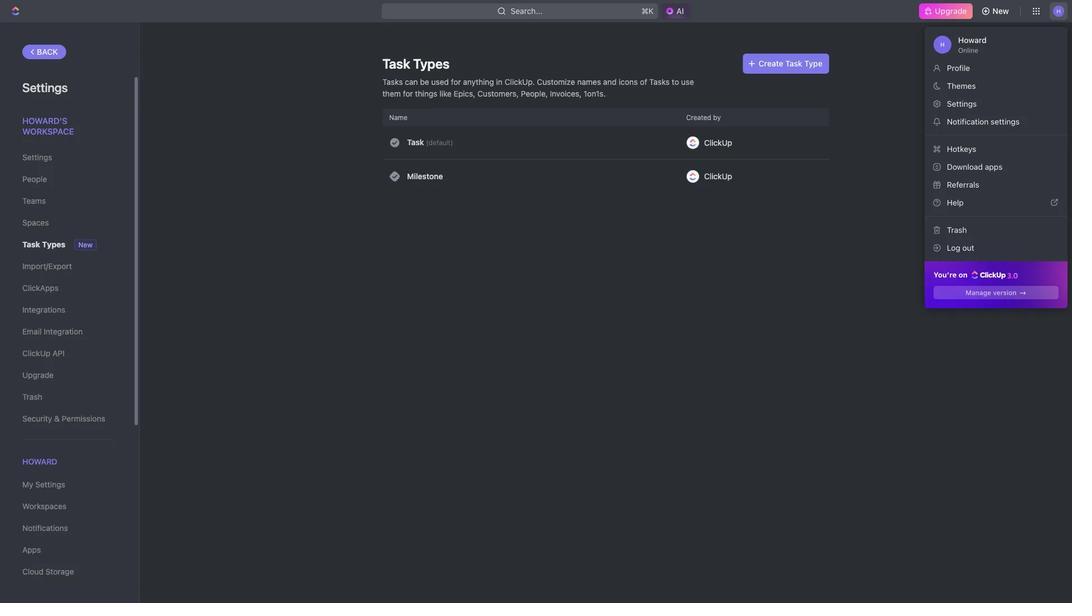 Task type: locate. For each thing, give the bounding box(es) containing it.
download apps button
[[929, 158, 1063, 176]]

for up epics,
[[451, 77, 461, 86]]

0 horizontal spatial task types
[[22, 240, 65, 249]]

0 horizontal spatial tasks
[[383, 77, 403, 86]]

1 horizontal spatial upgrade
[[935, 6, 967, 16]]

0 vertical spatial h
[[1057, 8, 1061, 14]]

0 vertical spatial clickup
[[704, 138, 732, 147]]

1 vertical spatial new
[[78, 241, 93, 249]]

manage version button
[[934, 286, 1059, 299]]

epics,
[[454, 89, 475, 98]]

1 vertical spatial clickup
[[704, 172, 732, 181]]

howard
[[958, 35, 987, 45], [22, 457, 57, 466]]

create task type button
[[743, 54, 829, 74]]

email integration
[[22, 327, 83, 336]]

people
[[22, 175, 47, 184]]

h inside dropdown button
[[1057, 8, 1061, 14]]

1 vertical spatial h
[[941, 41, 945, 48]]

0 horizontal spatial for
[[403, 89, 413, 98]]

out
[[963, 243, 974, 252]]

new
[[993, 6, 1009, 16], [78, 241, 93, 249]]

download
[[947, 162, 983, 171]]

1 vertical spatial howard
[[22, 457, 57, 466]]

task types up import/export
[[22, 240, 65, 249]]

settings down themes at the right
[[947, 99, 977, 108]]

email integration link
[[22, 322, 111, 341]]

clickup for task
[[704, 138, 732, 147]]

0 vertical spatial trash
[[947, 225, 967, 235]]

trash up "log"
[[947, 225, 967, 235]]

for down can
[[403, 89, 413, 98]]

0 horizontal spatial h
[[941, 41, 945, 48]]

upgrade down clickup api
[[22, 371, 54, 380]]

settings inside button
[[947, 99, 977, 108]]

themes button
[[929, 77, 1063, 95]]

howard up the online
[[958, 35, 987, 45]]

integrations
[[22, 305, 65, 314]]

teams link
[[22, 192, 111, 211]]

new inside button
[[993, 6, 1009, 16]]

apps
[[22, 545, 41, 555]]

storage
[[46, 567, 74, 576]]

tasks
[[383, 77, 403, 86], [649, 77, 670, 86]]

manage
[[966, 289, 991, 297]]

hotkeys button
[[929, 140, 1063, 158]]

1 vertical spatial upgrade link
[[22, 366, 111, 385]]

1 horizontal spatial howard
[[958, 35, 987, 45]]

upgrade
[[935, 6, 967, 16], [22, 371, 54, 380]]

0 horizontal spatial new
[[78, 241, 93, 249]]

settings
[[22, 80, 68, 94], [947, 99, 977, 108], [22, 153, 52, 162], [35, 480, 65, 489]]

task types
[[383, 56, 450, 71], [22, 240, 65, 249]]

name
[[389, 113, 408, 121]]

howard up my settings
[[22, 457, 57, 466]]

0 horizontal spatial upgrade link
[[22, 366, 111, 385]]

tasks up them
[[383, 77, 403, 86]]

integrations link
[[22, 300, 111, 319]]

0 horizontal spatial howard
[[22, 457, 57, 466]]

1 horizontal spatial new
[[993, 6, 1009, 16]]

upgrade inside settings element
[[22, 371, 54, 380]]

type
[[805, 59, 823, 68]]

howard's
[[22, 116, 67, 125]]

task types inside settings element
[[22, 240, 65, 249]]

trash button
[[929, 221, 1063, 239]]

trash up security
[[22, 392, 42, 402]]

1 horizontal spatial for
[[451, 77, 461, 86]]

2 vertical spatial clickup
[[22, 349, 50, 358]]

1 horizontal spatial h
[[1057, 8, 1061, 14]]

new inside settings element
[[78, 241, 93, 249]]

back
[[37, 47, 58, 56]]

created
[[686, 113, 712, 121]]

howard inside settings element
[[22, 457, 57, 466]]

log out
[[947, 243, 974, 252]]

upgrade link up trash link
[[22, 366, 111, 385]]

security
[[22, 414, 52, 423]]

types up be
[[413, 56, 450, 71]]

settings right 'my'
[[35, 480, 65, 489]]

(default)
[[426, 139, 453, 147]]

upgrade link up howard online
[[919, 3, 973, 19]]

1on1s.
[[584, 89, 606, 98]]

anything
[[463, 77, 494, 86]]

notification
[[947, 117, 989, 126]]

1 vertical spatial trash
[[22, 392, 42, 402]]

task left (default)
[[407, 138, 424, 147]]

types inside settings element
[[42, 240, 65, 249]]

task
[[383, 56, 410, 71], [786, 59, 803, 68], [407, 138, 424, 147], [22, 240, 40, 249]]

notification settings button
[[929, 113, 1063, 131]]

cloud storage link
[[22, 563, 111, 582]]

0 vertical spatial task types
[[383, 56, 450, 71]]

task down spaces
[[22, 240, 40, 249]]

1 horizontal spatial task types
[[383, 56, 450, 71]]

integration
[[44, 327, 83, 336]]

upgrade link
[[919, 3, 973, 19], [22, 366, 111, 385]]

1 vertical spatial types
[[42, 240, 65, 249]]

spaces
[[22, 218, 49, 227]]

types
[[413, 56, 450, 71], [42, 240, 65, 249]]

1 vertical spatial upgrade
[[22, 371, 54, 380]]

referrals
[[947, 180, 979, 189]]

0 vertical spatial new
[[993, 6, 1009, 16]]

upgrade up howard online
[[935, 6, 967, 16]]

settings link
[[22, 148, 111, 167]]

workspaces
[[22, 502, 66, 511]]

0 vertical spatial types
[[413, 56, 450, 71]]

tasks left to
[[649, 77, 670, 86]]

0 horizontal spatial upgrade
[[22, 371, 54, 380]]

trash
[[947, 225, 967, 235], [22, 392, 42, 402]]

download apps
[[947, 162, 1003, 171]]

task left type
[[786, 59, 803, 68]]

clickup.
[[505, 77, 535, 86]]

invoices,
[[550, 89, 582, 98]]

1 horizontal spatial tasks
[[649, 77, 670, 86]]

help
[[947, 198, 964, 207]]

task types up can
[[383, 56, 450, 71]]

1 horizontal spatial trash
[[947, 225, 967, 235]]

1 horizontal spatial upgrade link
[[919, 3, 973, 19]]

0 horizontal spatial trash
[[22, 392, 42, 402]]

profile
[[947, 63, 970, 73]]

themes
[[947, 81, 976, 90]]

clickup
[[704, 138, 732, 147], [704, 172, 732, 181], [22, 349, 50, 358]]

0 horizontal spatial types
[[42, 240, 65, 249]]

types up import/export
[[42, 240, 65, 249]]

workspace
[[22, 127, 74, 136]]

1 horizontal spatial types
[[413, 56, 450, 71]]

to
[[672, 77, 679, 86]]

import/export
[[22, 262, 72, 271]]

0 vertical spatial howard
[[958, 35, 987, 45]]

1 vertical spatial task types
[[22, 240, 65, 249]]



Task type: describe. For each thing, give the bounding box(es) containing it.
icons
[[619, 77, 638, 86]]

task (default)
[[407, 138, 453, 147]]

notifications link
[[22, 519, 111, 538]]

them
[[383, 89, 401, 98]]

h button
[[1050, 2, 1068, 20]]

notifications
[[22, 524, 68, 533]]

settings up howard's
[[22, 80, 68, 94]]

back link
[[22, 45, 66, 59]]

clickapps
[[22, 283, 59, 293]]

&
[[54, 414, 60, 423]]

create
[[759, 59, 783, 68]]

my settings link
[[22, 475, 111, 494]]

0 vertical spatial for
[[451, 77, 461, 86]]

apps
[[985, 162, 1003, 171]]

clickup api link
[[22, 344, 111, 363]]

customers,
[[478, 89, 519, 98]]

referrals button
[[929, 176, 1063, 194]]

created by
[[686, 113, 721, 121]]

clickapps link
[[22, 279, 111, 298]]

and
[[603, 77, 617, 86]]

version
[[993, 289, 1017, 297]]

cloud storage
[[22, 567, 74, 576]]

like
[[440, 89, 452, 98]]

teams
[[22, 196, 46, 206]]

workspaces link
[[22, 497, 111, 516]]

spaces link
[[22, 213, 111, 232]]

hotkeys
[[947, 144, 977, 154]]

create task type
[[759, 59, 823, 68]]

notification settings
[[947, 117, 1020, 126]]

1 vertical spatial for
[[403, 89, 413, 98]]

apps link
[[22, 541, 111, 560]]

be
[[420, 77, 429, 86]]

howard's workspace
[[22, 116, 74, 136]]

0 vertical spatial upgrade link
[[919, 3, 973, 19]]

email
[[22, 327, 42, 336]]

howard for howard
[[22, 457, 57, 466]]

2 tasks from the left
[[649, 77, 670, 86]]

howard for howard online
[[958, 35, 987, 45]]

cloud
[[22, 567, 43, 576]]

online
[[958, 46, 979, 54]]

settings
[[991, 117, 1020, 126]]

new button
[[977, 2, 1016, 20]]

things
[[415, 89, 437, 98]]

settings button
[[929, 95, 1063, 113]]

profile button
[[929, 59, 1063, 77]]

people,
[[521, 89, 548, 98]]

milestone
[[407, 172, 443, 181]]

you're on
[[934, 271, 970, 279]]

log
[[947, 243, 961, 252]]

0 vertical spatial upgrade
[[935, 6, 967, 16]]

used
[[431, 77, 449, 86]]

1 tasks from the left
[[383, 77, 403, 86]]

customize
[[537, 77, 575, 86]]

settings element
[[0, 22, 140, 603]]

clickup api
[[22, 349, 65, 358]]

names
[[577, 77, 601, 86]]

you're
[[934, 271, 957, 279]]

⌘k
[[641, 6, 654, 16]]

task inside button
[[786, 59, 803, 68]]

of
[[640, 77, 647, 86]]

tasks can be used for anything in clickup. customize names and icons of tasks to use them for things like epics, customers, people, invoices, 1on1s.
[[383, 77, 694, 98]]

permissions
[[62, 414, 105, 423]]

people link
[[22, 170, 111, 189]]

api
[[53, 349, 65, 358]]

manage version
[[966, 289, 1017, 297]]

help button
[[929, 194, 1063, 212]]

can
[[405, 77, 418, 86]]

search...
[[511, 6, 542, 16]]

use
[[681, 77, 694, 86]]

by
[[713, 113, 721, 121]]

trash inside "trash" button
[[947, 225, 967, 235]]

my settings
[[22, 480, 65, 489]]

in
[[496, 77, 503, 86]]

settings up people
[[22, 153, 52, 162]]

clickup inside settings element
[[22, 349, 50, 358]]

howard online
[[958, 35, 987, 54]]

task inside settings element
[[22, 240, 40, 249]]

my
[[22, 480, 33, 489]]

log out button
[[929, 239, 1063, 257]]

security & permissions
[[22, 414, 105, 423]]

security & permissions link
[[22, 409, 111, 428]]

task up can
[[383, 56, 410, 71]]

trash inside trash link
[[22, 392, 42, 402]]

clickup for milestone
[[704, 172, 732, 181]]



Task type: vqa. For each thing, say whether or not it's contained in the screenshot.
Notification
yes



